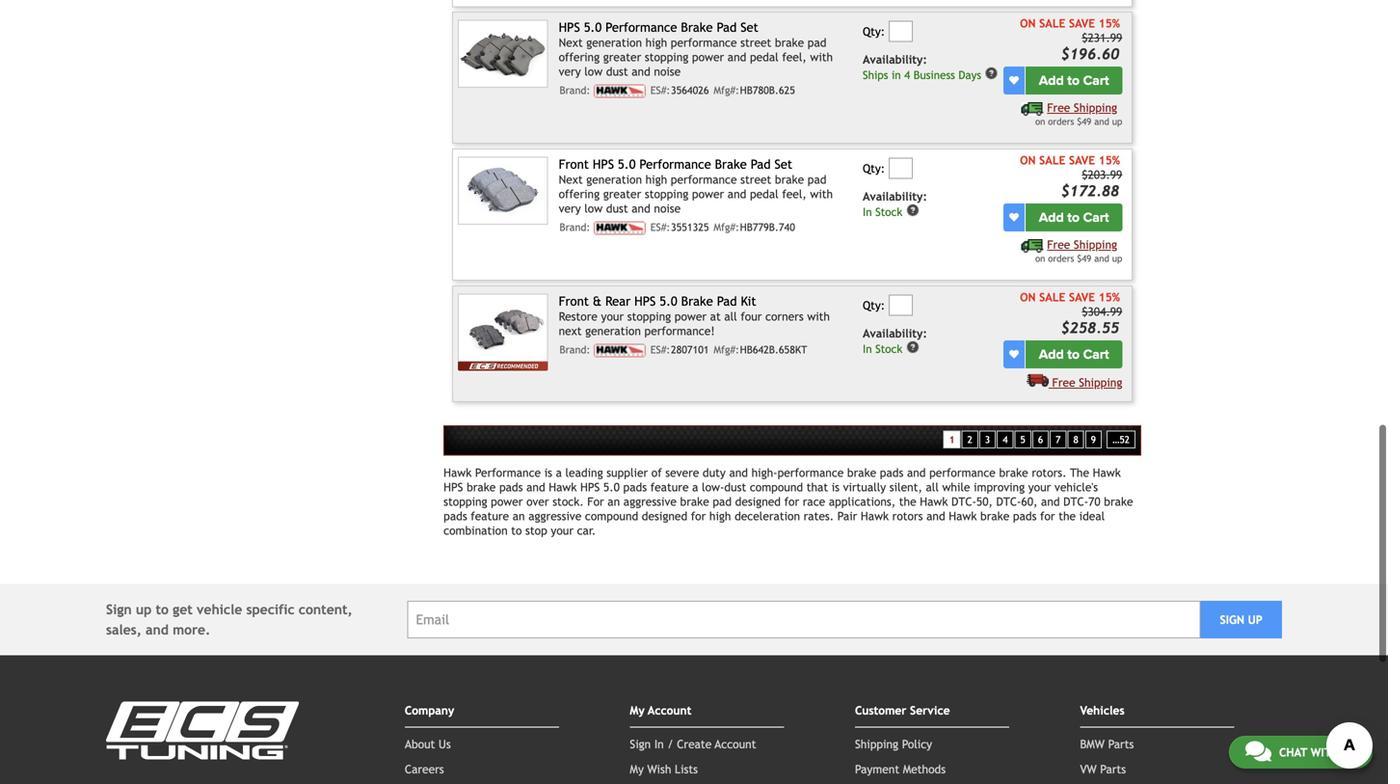 Task type: describe. For each thing, give the bounding box(es) containing it.
and right 60,
[[1042, 495, 1061, 508]]

performance inside front hps 5.0 performance brake pad set next generation high performance street brake pad offering greater stopping power and pedal feel, with very low dust and noise
[[671, 173, 737, 186]]

2
[[968, 434, 973, 445]]

free shipping on orders $49 and up for $172.88
[[1036, 238, 1123, 264]]

es#: 2807101 mfg#: hb642b.658kt
[[651, 344, 808, 356]]

1 horizontal spatial aggressive
[[624, 495, 677, 508]]

hawk down the while
[[920, 495, 949, 508]]

1 horizontal spatial the
[[1059, 509, 1076, 523]]

next
[[559, 324, 582, 338]]

shipping policy
[[856, 737, 933, 751]]

brake inside front & rear hps 5.0 brake pad kit restore your stopping power at all four corners with next generation performance!
[[682, 294, 714, 308]]

performance inside hps 5.0 performance brake pad set next generation high performance street brake pad offering greater stopping power and pedal feel, with very low dust and noise
[[671, 36, 737, 49]]

bmw parts
[[1081, 737, 1135, 751]]

0 horizontal spatial us
[[439, 737, 451, 751]]

shipping up payment at the right of the page
[[856, 737, 899, 751]]

3
[[986, 434, 991, 445]]

with inside hps 5.0 performance brake pad set next generation high performance street brake pad offering greater stopping power and pedal feel, with very low dust and noise
[[811, 50, 833, 64]]

es#: 3551325 mfg#: hb779b.740
[[651, 222, 796, 234]]

vw parts link
[[1081, 762, 1127, 776]]

very inside hps 5.0 performance brake pad set next generation high performance street brake pad offering greater stopping power and pedal feel, with very low dust and noise
[[559, 65, 581, 78]]

company
[[405, 703, 455, 717]]

chat
[[1280, 746, 1308, 759]]

$172.88
[[1062, 182, 1120, 199]]

/
[[668, 737, 674, 751]]

50,
[[977, 495, 993, 508]]

sign for sign in / create account
[[630, 737, 651, 751]]

1 vertical spatial compound
[[585, 509, 639, 523]]

and up es#: 3564026 mfg#: hb780b.625
[[728, 50, 747, 64]]

0 horizontal spatial your
[[551, 524, 574, 537]]

applications,
[[829, 495, 896, 508]]

brake inside front hps 5.0 performance brake pad set next generation high performance street brake pad offering greater stopping power and pedal feel, with very low dust and noise
[[775, 173, 805, 186]]

1 vertical spatial designed
[[642, 509, 688, 523]]

of
[[652, 466, 662, 479]]

payment methods
[[856, 762, 946, 776]]

in
[[892, 68, 902, 81]]

silent,
[[890, 480, 923, 494]]

about us
[[405, 737, 451, 751]]

bmw
[[1081, 737, 1105, 751]]

and inside 'sign up to get vehicle specific content, sales, and more.'
[[146, 622, 169, 637]]

brake up combination
[[467, 480, 496, 494]]

with inside front & rear hps 5.0 brake pad kit restore your stopping power at all four corners with next generation performance!
[[808, 310, 830, 323]]

Email email field
[[408, 601, 1201, 638]]

performance up that
[[778, 466, 844, 479]]

customer service
[[856, 703, 951, 717]]

2 vertical spatial free
[[1053, 376, 1076, 389]]

brake up improving
[[1000, 466, 1029, 479]]

street inside hps 5.0 performance brake pad set next generation high performance street brake pad offering greater stopping power and pedal feel, with very low dust and noise
[[741, 36, 772, 49]]

all inside hawk performance is a leading supplier of severe duty and high-performance brake pads and performance brake rotors. the hawk hps brake pads and hawk hps 5.0 pads feature a low-dust compound that is virtually silent, all while improving your vehicle's stopping power over stock. for an aggressive brake pad designed for race applications, the hawk dtc-50, dtc-60, and dtc-70 brake pads feature an aggressive compound designed for high deceleration rates. pair hawk rotors and hawk brake pads for the ideal combination to stop your car.
[[926, 480, 939, 494]]

policy
[[903, 737, 933, 751]]

70
[[1089, 495, 1101, 508]]

5 link
[[1015, 431, 1032, 449]]

set inside front hps 5.0 performance brake pad set next generation high performance street brake pad offering greater stopping power and pedal feel, with very low dust and noise
[[775, 157, 793, 172]]

about
[[405, 737, 435, 751]]

front for $258.55
[[559, 294, 589, 308]]

your inside front & rear hps 5.0 brake pad kit restore your stopping power at all four corners with next generation performance!
[[601, 310, 624, 323]]

chat with us link
[[1230, 736, 1374, 769]]

deceleration
[[735, 509, 801, 523]]

7 link
[[1051, 431, 1067, 449]]

up inside 'sign up to get vehicle specific content, sales, and more.'
[[136, 602, 152, 617]]

restore
[[559, 310, 598, 323]]

pad inside front & rear hps 5.0 brake pad kit restore your stopping power at all four corners with next generation performance!
[[717, 294, 737, 308]]

front & rear hps 5.0 brake pad kit link
[[559, 294, 757, 308]]

4 inside availability: ships in 4 business days
[[905, 68, 911, 81]]

15% for $258.55
[[1099, 290, 1121, 304]]

1 horizontal spatial designed
[[736, 495, 781, 508]]

add to cart for $196.60
[[1040, 72, 1110, 89]]

es#: for $196.60
[[651, 85, 671, 97]]

for
[[588, 495, 604, 508]]

stopping inside hps 5.0 performance brake pad set next generation high performance street brake pad offering greater stopping power and pedal feel, with very low dust and noise
[[645, 50, 689, 64]]

high-
[[752, 466, 778, 479]]

set inside hps 5.0 performance brake pad set next generation high performance street brake pad offering greater stopping power and pedal feel, with very low dust and noise
[[741, 20, 759, 35]]

1 vertical spatial feature
[[471, 509, 509, 523]]

with inside chat with us 'link'
[[1311, 746, 1340, 759]]

es#: for $172.88
[[651, 222, 671, 234]]

$196.60
[[1062, 45, 1120, 63]]

cart for $172.88
[[1084, 209, 1110, 226]]

my wish lists link
[[630, 762, 698, 776]]

and up es#: 3551325 mfg#: hb779b.740
[[728, 187, 747, 201]]

0 vertical spatial an
[[608, 495, 620, 508]]

0 horizontal spatial an
[[513, 509, 525, 523]]

feel, inside hps 5.0 performance brake pad set next generation high performance street brake pad offering greater stopping power and pedal feel, with very low dust and noise
[[783, 50, 807, 64]]

1 vertical spatial your
[[1029, 480, 1052, 494]]

street inside front hps 5.0 performance brake pad set next generation high performance street brake pad offering greater stopping power and pedal feel, with very low dust and noise
[[741, 173, 772, 186]]

sign for sign up to get vehicle specific content, sales, and more.
[[106, 602, 132, 617]]

0 vertical spatial a
[[556, 466, 562, 479]]

add for $172.88
[[1040, 209, 1065, 226]]

brake down low- in the right of the page
[[680, 495, 710, 508]]

stopping inside hawk performance is a leading supplier of severe duty and high-performance brake pads and performance brake rotors. the hawk hps brake pads and hawk hps 5.0 pads feature a low-dust compound that is virtually silent, all while improving your vehicle's stopping power over stock. for an aggressive brake pad designed for race applications, the hawk dtc-50, dtc-60, and dtc-70 brake pads feature an aggressive compound designed for high deceleration rates. pair hawk rotors and hawk brake pads for the ideal combination to stop your car.
[[444, 495, 488, 508]]

my account
[[630, 703, 692, 717]]

4 link
[[998, 431, 1014, 449]]

high inside hps 5.0 performance brake pad set next generation high performance street brake pad offering greater stopping power and pedal feel, with very low dust and noise
[[646, 36, 668, 49]]

qty: for $258.55
[[863, 298, 886, 312]]

on for $196.60
[[1021, 16, 1036, 30]]

hawk up "stock."
[[549, 480, 577, 494]]

in for $258.55
[[863, 342, 873, 355]]

get
[[173, 602, 193, 617]]

9
[[1092, 434, 1097, 445]]

5.0 inside hawk performance is a leading supplier of severe duty and high-performance brake pads and performance brake rotors. the hawk hps brake pads and hawk hps 5.0 pads feature a low-dust compound that is virtually silent, all while improving your vehicle's stopping power over stock. for an aggressive brake pad designed for race applications, the hawk dtc-50, dtc-60, and dtc-70 brake pads feature an aggressive compound designed for high deceleration rates. pair hawk rotors and hawk brake pads for the ideal combination to stop your car.
[[604, 480, 620, 494]]

while
[[943, 480, 971, 494]]

offering inside hps 5.0 performance brake pad set next generation high performance street brake pad offering greater stopping power and pedal feel, with very low dust and noise
[[559, 50, 600, 64]]

add to wish list image
[[1010, 76, 1020, 85]]

sign in / create account
[[630, 737, 757, 751]]

0 horizontal spatial is
[[545, 466, 553, 479]]

rear
[[606, 294, 631, 308]]

my for my account
[[630, 703, 645, 717]]

stop
[[526, 524, 548, 537]]

sign for sign up
[[1221, 613, 1245, 626]]

5.0 inside front & rear hps 5.0 brake pad kit restore your stopping power at all four corners with next generation performance!
[[660, 294, 678, 308]]

add to cart button for $196.60
[[1026, 66, 1123, 94]]

sale for $172.88
[[1040, 153, 1066, 167]]

stopping inside front hps 5.0 performance brake pad set next generation high performance street brake pad offering greater stopping power and pedal feel, with very low dust and noise
[[645, 187, 689, 201]]

to inside 'sign up to get vehicle specific content, sales, and more.'
[[156, 602, 169, 617]]

dust inside hawk performance is a leading supplier of severe duty and high-performance brake pads and performance brake rotors. the hawk hps brake pads and hawk hps 5.0 pads feature a low-dust compound that is virtually silent, all while improving your vehicle's stopping power over stock. for an aggressive brake pad designed for race applications, the hawk dtc-50, dtc-60, and dtc-70 brake pads feature an aggressive compound designed for high deceleration rates. pair hawk rotors and hawk brake pads for the ideal combination to stop your car.
[[725, 480, 747, 494]]

to for $258.55
[[1068, 346, 1080, 363]]

improving
[[974, 480, 1025, 494]]

save for $258.55
[[1070, 290, 1096, 304]]

1 horizontal spatial compound
[[750, 480, 804, 494]]

1 horizontal spatial for
[[785, 495, 800, 508]]

0 vertical spatial account
[[648, 703, 692, 717]]

6 link
[[1033, 431, 1050, 449]]

that
[[807, 480, 829, 494]]

es#: for $258.55
[[651, 344, 671, 356]]

performance inside front hps 5.0 performance brake pad set next generation high performance street brake pad offering greater stopping power and pedal feel, with very low dust and noise
[[640, 157, 712, 172]]

rotors
[[893, 509, 924, 523]]

on sale save 15% $203.99 $172.88
[[1021, 153, 1123, 199]]

60,
[[1022, 495, 1038, 508]]

bmw parts link
[[1081, 737, 1135, 751]]

brand: for $196.60
[[560, 85, 591, 97]]

hawk right the
[[1093, 466, 1122, 479]]

2 vertical spatial in
[[655, 737, 664, 751]]

8
[[1074, 434, 1079, 445]]

&
[[593, 294, 602, 308]]

and up $304.99
[[1095, 253, 1110, 264]]

sign up button
[[1201, 601, 1283, 638]]

sale for $258.55
[[1040, 290, 1066, 304]]

careers link
[[405, 762, 444, 776]]

0 horizontal spatial for
[[691, 509, 706, 523]]

in for $172.88
[[863, 205, 873, 218]]

to inside hawk performance is a leading supplier of severe duty and high-performance brake pads and performance brake rotors. the hawk hps brake pads and hawk hps 5.0 pads feature a low-dust compound that is virtually silent, all while improving your vehicle's stopping power over stock. for an aggressive brake pad designed for race applications, the hawk dtc-50, dtc-60, and dtc-70 brake pads feature an aggressive compound designed for high deceleration rates. pair hawk rotors and hawk brake pads for the ideal combination to stop your car.
[[511, 524, 522, 537]]

my wish lists
[[630, 762, 698, 776]]

add to cart button for $258.55
[[1026, 340, 1123, 368]]

over
[[527, 495, 549, 508]]

2 dtc- from the left
[[997, 495, 1022, 508]]

to for $196.60
[[1068, 72, 1080, 89]]

cart for $258.55
[[1084, 346, 1110, 363]]

question sign image for $258.55
[[906, 340, 920, 354]]

parts for bmw parts
[[1109, 737, 1135, 751]]

leading
[[566, 466, 603, 479]]

7
[[1056, 434, 1061, 445]]

availability: for $258.55
[[863, 326, 928, 340]]

generation inside hps 5.0 performance brake pad set next generation high performance street brake pad offering greater stopping power and pedal feel, with very low dust and noise
[[587, 36, 642, 49]]

next inside front hps 5.0 performance brake pad set next generation high performance street brake pad offering greater stopping power and pedal feel, with very low dust and noise
[[559, 173, 583, 186]]

es#2807101 - hb642b.658kt - front & rear hps 5.0 brake pad kit - restore your stopping power at all four corners with next generation performance! - hawk - audi image
[[458, 294, 548, 362]]

free shipping
[[1053, 376, 1123, 389]]

power inside hps 5.0 performance brake pad set next generation high performance street brake pad offering greater stopping power and pedal feel, with very low dust and noise
[[692, 50, 725, 64]]

3564026
[[671, 85, 710, 97]]

and right duty
[[730, 466, 748, 479]]

brand: for $172.88
[[560, 222, 591, 234]]

es#3551325 - hb779b.740 - front hps 5.0 performance brake pad set - next generation high performance street brake pad offering greater stopping power and pedal feel, with very low dust and noise - hawk - audi volkswagen image
[[458, 157, 548, 225]]

vw
[[1081, 762, 1097, 776]]

pad inside hps 5.0 performance brake pad set next generation high performance street brake pad offering greater stopping power and pedal feel, with very low dust and noise
[[808, 36, 827, 49]]

and up the $203.99
[[1095, 116, 1110, 127]]

on for $196.60
[[1036, 116, 1046, 127]]

performance inside hps 5.0 performance brake pad set next generation high performance street brake pad offering greater stopping power and pedal feel, with very low dust and noise
[[606, 20, 678, 35]]

qty: for $172.88
[[863, 162, 886, 175]]

brake inside hps 5.0 performance brake pad set next generation high performance street brake pad offering greater stopping power and pedal feel, with very low dust and noise
[[775, 36, 805, 49]]

free shipping image for $172.88
[[1022, 239, 1044, 252]]

to for $172.88
[[1068, 209, 1080, 226]]

rotors.
[[1032, 466, 1067, 479]]

high inside front hps 5.0 performance brake pad set next generation high performance street brake pad offering greater stopping power and pedal feel, with very low dust and noise
[[646, 173, 668, 186]]

and up the over
[[527, 480, 546, 494]]

$49 for $172.88
[[1078, 253, 1092, 264]]

$304.99
[[1082, 305, 1123, 318]]

front hps 5.0 performance brake pad set next generation high performance street brake pad offering greater stopping power and pedal feel, with very low dust and noise
[[559, 157, 833, 215]]

vw parts
[[1081, 762, 1127, 776]]

stopping inside front & rear hps 5.0 brake pad kit restore your stopping power at all four corners with next generation performance!
[[628, 310, 671, 323]]

$203.99
[[1082, 168, 1123, 181]]

ecs tuning recommends this product. image
[[458, 362, 548, 371]]

1 dtc- from the left
[[952, 495, 977, 508]]

hawk down 50,
[[949, 509, 977, 523]]

brake right 70
[[1105, 495, 1134, 508]]

at
[[711, 310, 721, 323]]

pad inside hps 5.0 performance brake pad set next generation high performance street brake pad offering greater stopping power and pedal feel, with very low dust and noise
[[717, 20, 737, 35]]

high inside hawk performance is a leading supplier of severe duty and high-performance brake pads and performance brake rotors. the hawk hps brake pads and hawk hps 5.0 pads feature a low-dust compound that is virtually silent, all while improving your vehicle's stopping power over stock. for an aggressive brake pad designed for race applications, the hawk dtc-50, dtc-60, and dtc-70 brake pads feature an aggressive compound designed for high deceleration rates. pair hawk rotors and hawk brake pads for the ideal combination to stop your car.
[[710, 509, 732, 523]]

virtually
[[844, 480, 887, 494]]

1 vertical spatial account
[[715, 737, 757, 751]]

hawk down applications,
[[861, 509, 889, 523]]

front hps 5.0 performance brake pad set link
[[559, 157, 793, 172]]

availability: for $172.88
[[863, 189, 928, 203]]

my for my wish lists
[[630, 762, 644, 776]]

free shipping on orders $49 and up for $196.60
[[1036, 101, 1123, 127]]

create
[[677, 737, 712, 751]]

9 link
[[1086, 431, 1103, 449]]

ecs tuning image
[[106, 701, 299, 759]]

hawk - corporate logo image for $196.60
[[594, 85, 646, 98]]

hps 5.0 performance brake pad set link
[[559, 20, 759, 35]]

shipping down $172.88
[[1074, 238, 1118, 251]]



Task type: vqa. For each thing, say whether or not it's contained in the screenshot.
8
yes



Task type: locate. For each thing, give the bounding box(es) containing it.
0 horizontal spatial the
[[900, 495, 917, 508]]

mfg#:
[[714, 85, 740, 97], [714, 222, 740, 234], [714, 344, 740, 356]]

$49
[[1078, 116, 1092, 127], [1078, 253, 1092, 264]]

for left race
[[785, 495, 800, 508]]

5.0 inside front hps 5.0 performance brake pad set next generation high performance street brake pad offering greater stopping power and pedal feel, with very low dust and noise
[[618, 157, 636, 172]]

0 vertical spatial performance
[[606, 20, 678, 35]]

0 vertical spatial designed
[[736, 495, 781, 508]]

2 my from the top
[[630, 762, 644, 776]]

performance up 3564026
[[606, 20, 678, 35]]

free for $172.88
[[1048, 238, 1071, 251]]

1 vertical spatial noise
[[654, 202, 681, 215]]

offering inside front hps 5.0 performance brake pad set next generation high performance street brake pad offering greater stopping power and pedal feel, with very low dust and noise
[[559, 187, 600, 201]]

15% for $172.88
[[1099, 153, 1121, 167]]

cart
[[1084, 72, 1110, 89], [1084, 209, 1110, 226], [1084, 346, 1110, 363]]

to left get
[[156, 602, 169, 617]]

2 availability: from the top
[[863, 189, 928, 203]]

to
[[1068, 72, 1080, 89], [1068, 209, 1080, 226], [1068, 346, 1080, 363], [511, 524, 522, 537], [156, 602, 169, 617]]

1 vertical spatial on
[[1021, 153, 1036, 167]]

comments image
[[1246, 740, 1272, 763]]

shipping
[[1074, 101, 1118, 114], [1074, 238, 1118, 251], [1080, 376, 1123, 389], [856, 737, 899, 751]]

a left leading
[[556, 466, 562, 479]]

1 front from the top
[[559, 157, 589, 172]]

free shipping image
[[1022, 102, 1044, 116]]

add to cart button up the free shipping on the right top of the page
[[1026, 340, 1123, 368]]

free shipping image
[[1022, 239, 1044, 252], [1027, 373, 1049, 387]]

add to wish list image for $258.55
[[1010, 350, 1020, 359]]

generation down hps 5.0 performance brake pad set link
[[587, 36, 642, 49]]

3 cart from the top
[[1084, 346, 1110, 363]]

in
[[863, 205, 873, 218], [863, 342, 873, 355], [655, 737, 664, 751]]

1 my from the top
[[630, 703, 645, 717]]

parts for vw parts
[[1101, 762, 1127, 776]]

power up es#: 3551325 mfg#: hb779b.740
[[692, 187, 725, 201]]

2 noise from the top
[[654, 202, 681, 215]]

dust down front hps 5.0 performance brake pad set link
[[606, 202, 629, 215]]

2 add to wish list image from the top
[[1010, 350, 1020, 359]]

1 horizontal spatial dtc-
[[997, 495, 1022, 508]]

orders for $196.60
[[1049, 116, 1075, 127]]

4 right the in
[[905, 68, 911, 81]]

question sign image
[[985, 66, 999, 80]]

3 es#: from the top
[[651, 344, 671, 356]]

3 add to cart from the top
[[1040, 346, 1110, 363]]

four
[[741, 310, 762, 323]]

stopping down hps 5.0 performance brake pad set link
[[645, 50, 689, 64]]

add to cart for $172.88
[[1040, 209, 1110, 226]]

hps 5.0 performance brake pad set next generation high performance street brake pad offering greater stopping power and pedal feel, with very low dust and noise
[[559, 20, 833, 78]]

hawk performance is a leading supplier of severe duty and high-performance brake pads and performance brake rotors. the hawk hps brake pads and hawk hps 5.0 pads feature a low-dust compound that is virtually silent, all while improving your vehicle's stopping power over stock. for an aggressive brake pad designed for race applications, the hawk dtc-50, dtc-60, and dtc-70 brake pads feature an aggressive compound designed for high deceleration rates. pair hawk rotors and hawk brake pads for the ideal combination to stop your car.
[[444, 466, 1134, 537]]

orders up on sale save 15% $304.99 $258.55
[[1049, 253, 1075, 264]]

1 brand: from the top
[[560, 85, 591, 97]]

my left wish
[[630, 762, 644, 776]]

us inside chat with us 'link'
[[1343, 746, 1357, 759]]

availability: in stock for $172.88
[[863, 189, 928, 218]]

specific
[[246, 602, 295, 617]]

2 street from the top
[[741, 173, 772, 186]]

0 horizontal spatial feature
[[471, 509, 509, 523]]

pad
[[717, 20, 737, 35], [751, 157, 771, 172], [717, 294, 737, 308]]

designed up deceleration
[[736, 495, 781, 508]]

1 horizontal spatial a
[[693, 480, 699, 494]]

1 orders from the top
[[1049, 116, 1075, 127]]

0 vertical spatial cart
[[1084, 72, 1110, 89]]

sign
[[106, 602, 132, 617], [1221, 613, 1245, 626], [630, 737, 651, 751]]

qty:
[[863, 25, 886, 38], [863, 162, 886, 175], [863, 298, 886, 312]]

dust inside front hps 5.0 performance brake pad set next generation high performance street brake pad offering greater stopping power and pedal feel, with very low dust and noise
[[606, 202, 629, 215]]

pad inside front hps 5.0 performance brake pad set next generation high performance street brake pad offering greater stopping power and pedal feel, with very low dust and noise
[[751, 157, 771, 172]]

None text field
[[889, 21, 913, 42], [889, 158, 913, 179], [889, 295, 913, 316], [889, 21, 913, 42], [889, 158, 913, 179], [889, 295, 913, 316]]

brake up virtually
[[848, 466, 877, 479]]

generation down front hps 5.0 performance brake pad set link
[[587, 173, 642, 186]]

0 vertical spatial add
[[1040, 72, 1065, 89]]

1 vertical spatial availability:
[[863, 189, 928, 203]]

sale inside on sale save 15% $203.99 $172.88
[[1040, 153, 1066, 167]]

1 qty: from the top
[[863, 25, 886, 38]]

0 vertical spatial orders
[[1049, 116, 1075, 127]]

2 hawk - corporate logo image from the top
[[594, 222, 646, 235]]

parts right bmw at the right of the page
[[1109, 737, 1135, 751]]

for
[[785, 495, 800, 508], [691, 509, 706, 523], [1041, 509, 1056, 523]]

on sale save 15% $231.99 $196.60
[[1021, 16, 1123, 63]]

15% inside on sale save 15% $203.99 $172.88
[[1099, 153, 1121, 167]]

0 horizontal spatial all
[[725, 310, 738, 323]]

dust down hps 5.0 performance brake pad set link
[[606, 65, 629, 78]]

1 link
[[944, 431, 961, 449]]

3 on from the top
[[1021, 290, 1036, 304]]

5.0 inside hps 5.0 performance brake pad set next generation high performance street brake pad offering greater stopping power and pedal feel, with very low dust and noise
[[584, 20, 602, 35]]

0 horizontal spatial aggressive
[[529, 509, 582, 523]]

1 vertical spatial cart
[[1084, 209, 1110, 226]]

1 question sign image from the top
[[906, 203, 920, 217]]

0 horizontal spatial account
[[648, 703, 692, 717]]

and right rotors
[[927, 509, 946, 523]]

2 greater from the top
[[604, 187, 642, 201]]

0 vertical spatial dust
[[606, 65, 629, 78]]

2 add to cart button from the top
[[1026, 203, 1123, 231]]

3 add to cart button from the top
[[1026, 340, 1123, 368]]

save inside on sale save 15% $203.99 $172.88
[[1070, 153, 1096, 167]]

content,
[[299, 602, 353, 617]]

up inside button
[[1249, 613, 1263, 626]]

stopping down front hps 5.0 performance brake pad set link
[[645, 187, 689, 201]]

1 vertical spatial add to cart button
[[1026, 203, 1123, 231]]

1 15% from the top
[[1099, 16, 1121, 30]]

hawk - corporate logo image
[[594, 85, 646, 98], [594, 222, 646, 235], [594, 344, 646, 358]]

brake inside front hps 5.0 performance brake pad set next generation high performance street brake pad offering greater stopping power and pedal feel, with very low dust and noise
[[715, 157, 747, 172]]

brake down 50,
[[981, 509, 1010, 523]]

2 next from the top
[[559, 173, 583, 186]]

1 vertical spatial all
[[926, 480, 939, 494]]

mfg#: for $258.55
[[714, 344, 740, 356]]

1 vertical spatial on
[[1036, 253, 1046, 264]]

to down $172.88
[[1068, 209, 1080, 226]]

2 vertical spatial es#:
[[651, 344, 671, 356]]

2 vertical spatial sale
[[1040, 290, 1066, 304]]

hawk
[[444, 466, 472, 479], [1093, 466, 1122, 479], [549, 480, 577, 494], [920, 495, 949, 508], [861, 509, 889, 523], [949, 509, 977, 523]]

15% for $196.60
[[1099, 16, 1121, 30]]

1 horizontal spatial sign
[[630, 737, 651, 751]]

add to cart down $196.60
[[1040, 72, 1110, 89]]

2 horizontal spatial for
[[1041, 509, 1056, 523]]

3 mfg#: from the top
[[714, 344, 740, 356]]

2 vertical spatial performance
[[475, 466, 541, 479]]

1 vertical spatial low
[[585, 202, 603, 215]]

and down hps 5.0 performance brake pad set link
[[632, 65, 651, 78]]

chat with us
[[1280, 746, 1357, 759]]

2 feel, from the top
[[783, 187, 807, 201]]

qty: for $196.60
[[863, 25, 886, 38]]

shipping policy link
[[856, 737, 933, 751]]

pad inside hawk performance is a leading supplier of severe duty and high-performance brake pads and performance brake rotors. the hawk hps brake pads and hawk hps 5.0 pads feature a low-dust compound that is virtually silent, all while improving your vehicle's stopping power over stock. for an aggressive brake pad designed for race applications, the hawk dtc-50, dtc-60, and dtc-70 brake pads feature an aggressive compound designed for high deceleration rates. pair hawk rotors and hawk brake pads for the ideal combination to stop your car.
[[713, 495, 732, 508]]

performance up the while
[[930, 466, 996, 479]]

2 very from the top
[[559, 202, 581, 215]]

1 horizontal spatial us
[[1343, 746, 1357, 759]]

0 vertical spatial brand:
[[560, 85, 591, 97]]

availability: ships in 4 business days
[[863, 52, 982, 81]]

2 brand: from the top
[[560, 222, 591, 234]]

0 vertical spatial on
[[1021, 16, 1036, 30]]

1 horizontal spatial feature
[[651, 480, 689, 494]]

hawk - corporate logo image left 3564026
[[594, 85, 646, 98]]

5
[[1021, 434, 1026, 445]]

mfg#: for $172.88
[[714, 222, 740, 234]]

2 vertical spatial add to cart button
[[1026, 340, 1123, 368]]

sale for $196.60
[[1040, 16, 1066, 30]]

low inside hps 5.0 performance brake pad set next generation high performance street brake pad offering greater stopping power and pedal feel, with very low dust and noise
[[585, 65, 603, 78]]

2 on from the top
[[1021, 153, 1036, 167]]

hps inside front & rear hps 5.0 brake pad kit restore your stopping power at all four corners with next generation performance!
[[635, 294, 656, 308]]

pair
[[838, 509, 858, 523]]

…52 link
[[1107, 431, 1136, 449]]

ideal
[[1080, 509, 1106, 523]]

car.
[[577, 524, 596, 537]]

wish
[[648, 762, 672, 776]]

methods
[[904, 762, 946, 776]]

front & rear hps 5.0 brake pad kit restore your stopping power at all four corners with next generation performance!
[[559, 294, 830, 338]]

0 vertical spatial 4
[[905, 68, 911, 81]]

and up silent,
[[908, 466, 926, 479]]

power left the over
[[491, 495, 523, 508]]

add to cart button for $172.88
[[1026, 203, 1123, 231]]

stock for $258.55
[[876, 342, 903, 355]]

pad up the 'at'
[[717, 294, 737, 308]]

brake up es#: 3551325 mfg#: hb779b.740
[[715, 157, 747, 172]]

ships
[[863, 68, 889, 81]]

1 vertical spatial stock
[[876, 342, 903, 355]]

1 feel, from the top
[[783, 50, 807, 64]]

3 dtc- from the left
[[1064, 495, 1089, 508]]

on
[[1036, 116, 1046, 127], [1036, 253, 1046, 264]]

0 vertical spatial add to cart
[[1040, 72, 1110, 89]]

an
[[608, 495, 620, 508], [513, 509, 525, 523]]

save for $172.88
[[1070, 153, 1096, 167]]

es#: down performance!
[[651, 344, 671, 356]]

lists
[[675, 762, 698, 776]]

on inside on sale save 15% $231.99 $196.60
[[1021, 16, 1036, 30]]

2 orders from the top
[[1049, 253, 1075, 264]]

2 sale from the top
[[1040, 153, 1066, 167]]

brand: right the es#3564026 - hb780b.625 - hps 5.0 performance brake pad set - next generation high performance street brake pad offering greater stopping power and pedal feel, with very low dust and noise - hawk - audi image
[[560, 85, 591, 97]]

with inside front hps 5.0 performance brake pad set next generation high performance street brake pad offering greater stopping power and pedal feel, with very low dust and noise
[[811, 187, 833, 201]]

account up /
[[648, 703, 692, 717]]

on
[[1021, 16, 1036, 30], [1021, 153, 1036, 167], [1021, 290, 1036, 304]]

all inside front & rear hps 5.0 brake pad kit restore your stopping power at all four corners with next generation performance!
[[725, 310, 738, 323]]

free up 7 "link"
[[1053, 376, 1076, 389]]

qty: down ships
[[863, 162, 886, 175]]

on for $172.88
[[1036, 253, 1046, 264]]

power inside front & rear hps 5.0 brake pad kit restore your stopping power at all four corners with next generation performance!
[[675, 310, 707, 323]]

mfg#: down the 'at'
[[714, 344, 740, 356]]

dust inside hps 5.0 performance brake pad set next generation high performance street brake pad offering greater stopping power and pedal feel, with very low dust and noise
[[606, 65, 629, 78]]

brand: for $258.55
[[560, 344, 591, 356]]

save up $231.99
[[1070, 16, 1096, 30]]

0 vertical spatial in
[[863, 205, 873, 218]]

service
[[911, 703, 951, 717]]

1 vertical spatial 4
[[1003, 434, 1008, 445]]

hb779b.740
[[740, 222, 796, 234]]

high down front hps 5.0 performance brake pad set link
[[646, 173, 668, 186]]

very inside front hps 5.0 performance brake pad set next generation high performance street brake pad offering greater stopping power and pedal feel, with very low dust and noise
[[559, 202, 581, 215]]

low inside front hps 5.0 performance brake pad set next generation high performance street brake pad offering greater stopping power and pedal feel, with very low dust and noise
[[585, 202, 603, 215]]

2 horizontal spatial sign
[[1221, 613, 1245, 626]]

front inside front hps 5.0 performance brake pad set next generation high performance street brake pad offering greater stopping power and pedal feel, with very low dust and noise
[[559, 157, 589, 172]]

availability: inside availability: ships in 4 business days
[[863, 52, 928, 66]]

1 vertical spatial question sign image
[[906, 340, 920, 354]]

1 vertical spatial is
[[832, 480, 840, 494]]

2 $49 from the top
[[1078, 253, 1092, 264]]

on up on sale save 15% $304.99 $258.55
[[1036, 253, 1046, 264]]

2 offering from the top
[[559, 187, 600, 201]]

1 sale from the top
[[1040, 16, 1066, 30]]

2 vertical spatial high
[[710, 509, 732, 523]]

15% inside on sale save 15% $304.99 $258.55
[[1099, 290, 1121, 304]]

pedal inside front hps 5.0 performance brake pad set next generation high performance street brake pad offering greater stopping power and pedal feel, with very low dust and noise
[[750, 187, 779, 201]]

1 es#: from the top
[[651, 85, 671, 97]]

pedal up hb780b.625
[[750, 50, 779, 64]]

1 next from the top
[[559, 36, 583, 49]]

hawk up combination
[[444, 466, 472, 479]]

low-
[[702, 480, 725, 494]]

add up the free shipping on the right top of the page
[[1040, 346, 1065, 363]]

performance down front hps 5.0 performance brake pad set link
[[671, 173, 737, 186]]

2 vertical spatial brake
[[682, 294, 714, 308]]

add to wish list image
[[1010, 213, 1020, 222], [1010, 350, 1020, 359]]

my up the my wish lists 'link'
[[630, 703, 645, 717]]

add for $258.55
[[1040, 346, 1065, 363]]

2 cart from the top
[[1084, 209, 1110, 226]]

1 add to cart from the top
[[1040, 72, 1110, 89]]

2 low from the top
[[585, 202, 603, 215]]

3 qty: from the top
[[863, 298, 886, 312]]

pad inside front hps 5.0 performance brake pad set next generation high performance street brake pad offering greater stopping power and pedal feel, with very low dust and noise
[[808, 173, 827, 186]]

greater inside hps 5.0 performance brake pad set next generation high performance street brake pad offering greater stopping power and pedal feel, with very low dust and noise
[[604, 50, 642, 64]]

2 vertical spatial 15%
[[1099, 290, 1121, 304]]

1 add to cart button from the top
[[1026, 66, 1123, 94]]

all right the 'at'
[[725, 310, 738, 323]]

1 on from the top
[[1036, 116, 1046, 127]]

question sign image for $172.88
[[906, 203, 920, 217]]

0 horizontal spatial designed
[[642, 509, 688, 523]]

15% up the $203.99
[[1099, 153, 1121, 167]]

greater inside front hps 5.0 performance brake pad set next generation high performance street brake pad offering greater stopping power and pedal feel, with very low dust and noise
[[604, 187, 642, 201]]

generation down rear
[[586, 324, 641, 338]]

5.0
[[584, 20, 602, 35], [618, 157, 636, 172], [660, 294, 678, 308], [604, 480, 620, 494]]

2 stock from the top
[[876, 342, 903, 355]]

1 on from the top
[[1021, 16, 1036, 30]]

6
[[1039, 434, 1044, 445]]

days
[[959, 68, 982, 81]]

generation inside front & rear hps 5.0 brake pad kit restore your stopping power at all four corners with next generation performance!
[[586, 324, 641, 338]]

offering right es#3551325 - hb779b.740 - front hps 5.0 performance brake pad set - next generation high performance street brake pad offering greater stopping power and pedal feel, with very low dust and noise - hawk - audi volkswagen "image"
[[559, 187, 600, 201]]

performance!
[[645, 324, 715, 338]]

dtc- down vehicle's
[[1064, 495, 1089, 508]]

2 add from the top
[[1040, 209, 1065, 226]]

corners
[[766, 310, 804, 323]]

sign up to get vehicle specific content, sales, and more.
[[106, 602, 353, 637]]

1 add to wish list image from the top
[[1010, 213, 1020, 222]]

brand:
[[560, 85, 591, 97], [560, 222, 591, 234], [560, 344, 591, 356]]

pad up es#: 3564026 mfg#: hb780b.625
[[717, 20, 737, 35]]

front for $172.88
[[559, 157, 589, 172]]

power inside hawk performance is a leading supplier of severe duty and high-performance brake pads and performance brake rotors. the hawk hps brake pads and hawk hps 5.0 pads feature a low-dust compound that is virtually silent, all while improving your vehicle's stopping power over stock. for an aggressive brake pad designed for race applications, the hawk dtc-50, dtc-60, and dtc-70 brake pads feature an aggressive compound designed for high deceleration rates. pair hawk rotors and hawk brake pads for the ideal combination to stop your car.
[[491, 495, 523, 508]]

3 availability: from the top
[[863, 326, 928, 340]]

availability: for $196.60
[[863, 52, 928, 66]]

es#: left 3564026
[[651, 85, 671, 97]]

es#3564026 - hb780b.625 - hps 5.0 performance brake pad set - next generation high performance street brake pad offering greater stopping power and pedal feel, with very low dust and noise - hawk - audi image
[[458, 20, 548, 88]]

business
[[914, 68, 956, 81]]

2 vertical spatial pad
[[717, 294, 737, 308]]

2 free shipping on orders $49 and up from the top
[[1036, 238, 1123, 264]]

1 street from the top
[[741, 36, 772, 49]]

free shipping image up on sale save 15% $304.99 $258.55
[[1022, 239, 1044, 252]]

3 brand: from the top
[[560, 344, 591, 356]]

sale inside on sale save 15% $304.99 $258.55
[[1040, 290, 1066, 304]]

1 mfg#: from the top
[[714, 85, 740, 97]]

hawk - corporate logo image left 3551325
[[594, 222, 646, 235]]

2 vertical spatial dust
[[725, 480, 747, 494]]

3 hawk - corporate logo image from the top
[[594, 344, 646, 358]]

1 greater from the top
[[604, 50, 642, 64]]

1 vertical spatial next
[[559, 173, 583, 186]]

is right that
[[832, 480, 840, 494]]

2 question sign image from the top
[[906, 340, 920, 354]]

1 vertical spatial in
[[863, 342, 873, 355]]

with
[[811, 50, 833, 64], [811, 187, 833, 201], [808, 310, 830, 323], [1311, 746, 1340, 759]]

add to cart button down $196.60
[[1026, 66, 1123, 94]]

race
[[803, 495, 826, 508]]

2 save from the top
[[1070, 153, 1096, 167]]

2 vertical spatial your
[[551, 524, 574, 537]]

generation inside front hps 5.0 performance brake pad set next generation high performance street brake pad offering greater stopping power and pedal feel, with very low dust and noise
[[587, 173, 642, 186]]

2 pedal from the top
[[750, 187, 779, 201]]

hps
[[559, 20, 580, 35], [593, 157, 614, 172], [635, 294, 656, 308], [444, 480, 463, 494], [581, 480, 600, 494]]

brake
[[681, 20, 713, 35], [715, 157, 747, 172], [682, 294, 714, 308]]

1 vertical spatial brand:
[[560, 222, 591, 234]]

payment
[[856, 762, 900, 776]]

$231.99
[[1082, 31, 1123, 44]]

to down $196.60
[[1068, 72, 1080, 89]]

greater
[[604, 50, 642, 64], [604, 187, 642, 201]]

0 vertical spatial feature
[[651, 480, 689, 494]]

feature down severe
[[651, 480, 689, 494]]

shipping down $258.55
[[1080, 376, 1123, 389]]

cart down $172.88
[[1084, 209, 1110, 226]]

2 availability: in stock from the top
[[863, 326, 928, 355]]

1 hawk - corporate logo image from the top
[[594, 85, 646, 98]]

0 vertical spatial stock
[[876, 205, 903, 218]]

0 vertical spatial 15%
[[1099, 16, 1121, 30]]

stock.
[[553, 495, 584, 508]]

2 on from the top
[[1036, 253, 1046, 264]]

add to cart for $258.55
[[1040, 346, 1110, 363]]

es#: 3564026 mfg#: hb780b.625
[[651, 85, 796, 97]]

1 low from the top
[[585, 65, 603, 78]]

save for $196.60
[[1070, 16, 1096, 30]]

1 offering from the top
[[559, 50, 600, 64]]

free for $196.60
[[1048, 101, 1071, 114]]

sign up
[[1221, 613, 1263, 626]]

power inside front hps 5.0 performance brake pad set next generation high performance street brake pad offering greater stopping power and pedal feel, with very low dust and noise
[[692, 187, 725, 201]]

add to wish list image for $172.88
[[1010, 213, 1020, 222]]

stopping up combination
[[444, 495, 488, 508]]

next inside hps 5.0 performance brake pad set next generation high performance street brake pad offering greater stopping power and pedal feel, with very low dust and noise
[[559, 36, 583, 49]]

stock
[[876, 205, 903, 218], [876, 342, 903, 355]]

1 pedal from the top
[[750, 50, 779, 64]]

0 vertical spatial free shipping on orders $49 and up
[[1036, 101, 1123, 127]]

performance down hps 5.0 performance brake pad set link
[[671, 36, 737, 49]]

on for $172.88
[[1021, 153, 1036, 167]]

combination
[[444, 524, 508, 537]]

feel, inside front hps 5.0 performance brake pad set next generation high performance street brake pad offering greater stopping power and pedal feel, with very low dust and noise
[[783, 187, 807, 201]]

0 vertical spatial the
[[900, 495, 917, 508]]

2 vertical spatial save
[[1070, 290, 1096, 304]]

…52
[[1113, 434, 1130, 445]]

0 vertical spatial availability:
[[863, 52, 928, 66]]

power up performance!
[[675, 310, 707, 323]]

on inside on sale save 15% $304.99 $258.55
[[1021, 290, 1036, 304]]

mfg#: for $196.60
[[714, 85, 740, 97]]

1 vertical spatial availability: in stock
[[863, 326, 928, 355]]

performance up the over
[[475, 466, 541, 479]]

orders for $172.88
[[1049, 253, 1075, 264]]

the
[[900, 495, 917, 508], [1059, 509, 1076, 523]]

0 vertical spatial noise
[[654, 65, 681, 78]]

cart for $196.60
[[1084, 72, 1110, 89]]

0 vertical spatial free
[[1048, 101, 1071, 114]]

add to cart down $172.88
[[1040, 209, 1110, 226]]

set up hb779b.740
[[775, 157, 793, 172]]

noise inside front hps 5.0 performance brake pad set next generation high performance street brake pad offering greater stopping power and pedal feel, with very low dust and noise
[[654, 202, 681, 215]]

3 15% from the top
[[1099, 290, 1121, 304]]

1 free shipping on orders $49 and up from the top
[[1036, 101, 1123, 127]]

sale
[[1040, 16, 1066, 30], [1040, 153, 1066, 167], [1040, 290, 1066, 304]]

dtc- down improving
[[997, 495, 1022, 508]]

very right es#3551325 - hb779b.740 - front hps 5.0 performance brake pad set - next generation high performance street brake pad offering greater stopping power and pedal feel, with very low dust and noise - hawk - audi volkswagen "image"
[[559, 202, 581, 215]]

es#: left 3551325
[[651, 222, 671, 234]]

1 vertical spatial hawk - corporate logo image
[[594, 222, 646, 235]]

0 horizontal spatial set
[[741, 20, 759, 35]]

for down vehicle's
[[1041, 509, 1056, 523]]

vehicle
[[197, 602, 242, 617]]

more.
[[173, 622, 211, 637]]

0 vertical spatial greater
[[604, 50, 642, 64]]

duty
[[703, 466, 726, 479]]

1 save from the top
[[1070, 16, 1096, 30]]

on inside on sale save 15% $203.99 $172.88
[[1021, 153, 1036, 167]]

hawk - corporate logo image for $258.55
[[594, 344, 646, 358]]

free
[[1048, 101, 1071, 114], [1048, 238, 1071, 251], [1053, 376, 1076, 389]]

0 vertical spatial generation
[[587, 36, 642, 49]]

2 mfg#: from the top
[[714, 222, 740, 234]]

and down front hps 5.0 performance brake pad set link
[[632, 202, 651, 215]]

vehicle's
[[1055, 480, 1099, 494]]

noise inside hps 5.0 performance brake pad set next generation high performance street brake pad offering greater stopping power and pedal feel, with very low dust and noise
[[654, 65, 681, 78]]

2 horizontal spatial your
[[1029, 480, 1052, 494]]

1 vertical spatial free shipping on orders $49 and up
[[1036, 238, 1123, 264]]

dtc- down the while
[[952, 495, 977, 508]]

1 horizontal spatial account
[[715, 737, 757, 751]]

3 save from the top
[[1070, 290, 1096, 304]]

3 add from the top
[[1040, 346, 1065, 363]]

$49 for $196.60
[[1078, 116, 1092, 127]]

us right the about
[[439, 737, 451, 751]]

1 horizontal spatial set
[[775, 157, 793, 172]]

performance inside hawk performance is a leading supplier of severe duty and high-performance brake pads and performance brake rotors. the hawk hps brake pads and hawk hps 5.0 pads feature a low-dust compound that is virtually silent, all while improving your vehicle's stopping power over stock. for an aggressive brake pad designed for race applications, the hawk dtc-50, dtc-60, and dtc-70 brake pads feature an aggressive compound designed for high deceleration rates. pair hawk rotors and hawk brake pads for the ideal combination to stop your car.
[[475, 466, 541, 479]]

brake inside hps 5.0 performance brake pad set next generation high performance street brake pad offering greater stopping power and pedal feel, with very low dust and noise
[[681, 20, 713, 35]]

sale inside on sale save 15% $231.99 $196.60
[[1040, 16, 1066, 30]]

sign inside 'sign up to get vehicle specific content, sales, and more.'
[[106, 602, 132, 617]]

2 es#: from the top
[[651, 222, 671, 234]]

2 front from the top
[[559, 294, 589, 308]]

1 cart from the top
[[1084, 72, 1110, 89]]

2 add to cart from the top
[[1040, 209, 1110, 226]]

1 vertical spatial add to wish list image
[[1010, 350, 1020, 359]]

15% inside on sale save 15% $231.99 $196.60
[[1099, 16, 1121, 30]]

1 horizontal spatial an
[[608, 495, 620, 508]]

2 qty: from the top
[[863, 162, 886, 175]]

greater down hps 5.0 performance brake pad set link
[[604, 50, 642, 64]]

1 vertical spatial save
[[1070, 153, 1096, 167]]

mfg#: right 3564026
[[714, 85, 740, 97]]

0 vertical spatial aggressive
[[624, 495, 677, 508]]

0 horizontal spatial 4
[[905, 68, 911, 81]]

1 vertical spatial my
[[630, 762, 644, 776]]

0 vertical spatial pad
[[717, 20, 737, 35]]

front inside front & rear hps 5.0 brake pad kit restore your stopping power at all four corners with next generation performance!
[[559, 294, 589, 308]]

hps inside front hps 5.0 performance brake pad set next generation high performance street brake pad offering greater stopping power and pedal feel, with very low dust and noise
[[593, 157, 614, 172]]

front
[[559, 157, 589, 172], [559, 294, 589, 308]]

0 vertical spatial mfg#:
[[714, 85, 740, 97]]

0 vertical spatial my
[[630, 703, 645, 717]]

next right es#3551325 - hb779b.740 - front hps 5.0 performance brake pad set - next generation high performance street brake pad offering greater stopping power and pedal feel, with very low dust and noise - hawk - audi volkswagen "image"
[[559, 173, 583, 186]]

stock for $172.88
[[876, 205, 903, 218]]

pad
[[808, 36, 827, 49], [808, 173, 827, 186], [713, 495, 732, 508]]

1 availability: in stock from the top
[[863, 189, 928, 218]]

0 vertical spatial availability: in stock
[[863, 189, 928, 218]]

vehicles
[[1081, 703, 1125, 717]]

free shipping image left the free shipping on the right top of the page
[[1027, 373, 1049, 387]]

feel, up hb780b.625
[[783, 50, 807, 64]]

add for $196.60
[[1040, 72, 1065, 89]]

brake up the 'at'
[[682, 294, 714, 308]]

1 stock from the top
[[876, 205, 903, 218]]

brand: down next
[[560, 344, 591, 356]]

next right the es#3564026 - hb780b.625 - hps 5.0 performance brake pad set - next generation high performance street brake pad offering greater stopping power and pedal feel, with very low dust and noise - hawk - audi image
[[559, 36, 583, 49]]

street up hb780b.625
[[741, 36, 772, 49]]

1 vertical spatial very
[[559, 202, 581, 215]]

free shipping on orders $49 and up down $196.60
[[1036, 101, 1123, 127]]

0 vertical spatial high
[[646, 36, 668, 49]]

sign inside button
[[1221, 613, 1245, 626]]

1 vertical spatial qty:
[[863, 162, 886, 175]]

question sign image
[[906, 203, 920, 217], [906, 340, 920, 354]]

shipping down $196.60
[[1074, 101, 1118, 114]]

save inside on sale save 15% $304.99 $258.55
[[1070, 290, 1096, 304]]

payment methods link
[[856, 762, 946, 776]]

on for $258.55
[[1021, 290, 1036, 304]]

1 availability: from the top
[[863, 52, 928, 66]]

2 vertical spatial availability:
[[863, 326, 928, 340]]

pedal inside hps 5.0 performance brake pad set next generation high performance street brake pad offering greater stopping power and pedal feel, with very low dust and noise
[[750, 50, 779, 64]]

sale up $258.55
[[1040, 290, 1066, 304]]

0 vertical spatial hawk - corporate logo image
[[594, 85, 646, 98]]

cart down $196.60
[[1084, 72, 1110, 89]]

1 vertical spatial a
[[693, 480, 699, 494]]

1 very from the top
[[559, 65, 581, 78]]

for down low- in the right of the page
[[691, 509, 706, 523]]

2 15% from the top
[[1099, 153, 1121, 167]]

add
[[1040, 72, 1065, 89], [1040, 209, 1065, 226], [1040, 346, 1065, 363]]

1 vertical spatial pedal
[[750, 187, 779, 201]]

the up rotors
[[900, 495, 917, 508]]

1 noise from the top
[[654, 65, 681, 78]]

free right free shipping image
[[1048, 101, 1071, 114]]

0 vertical spatial brake
[[681, 20, 713, 35]]

3 sale from the top
[[1040, 290, 1066, 304]]

save inside on sale save 15% $231.99 $196.60
[[1070, 16, 1096, 30]]

0 vertical spatial street
[[741, 36, 772, 49]]

hps inside hps 5.0 performance brake pad set next generation high performance street brake pad offering greater stopping power and pedal feel, with very low dust and noise
[[559, 20, 580, 35]]

free shipping image for $258.55
[[1027, 373, 1049, 387]]

add up free shipping image
[[1040, 72, 1065, 89]]

careers
[[405, 762, 444, 776]]

1 $49 from the top
[[1078, 116, 1092, 127]]

availability: in stock for $258.55
[[863, 326, 928, 355]]

hawk - corporate logo image for $172.88
[[594, 222, 646, 235]]

1 horizontal spatial 4
[[1003, 434, 1008, 445]]

1 vertical spatial mfg#:
[[714, 222, 740, 234]]

1 add from the top
[[1040, 72, 1065, 89]]



